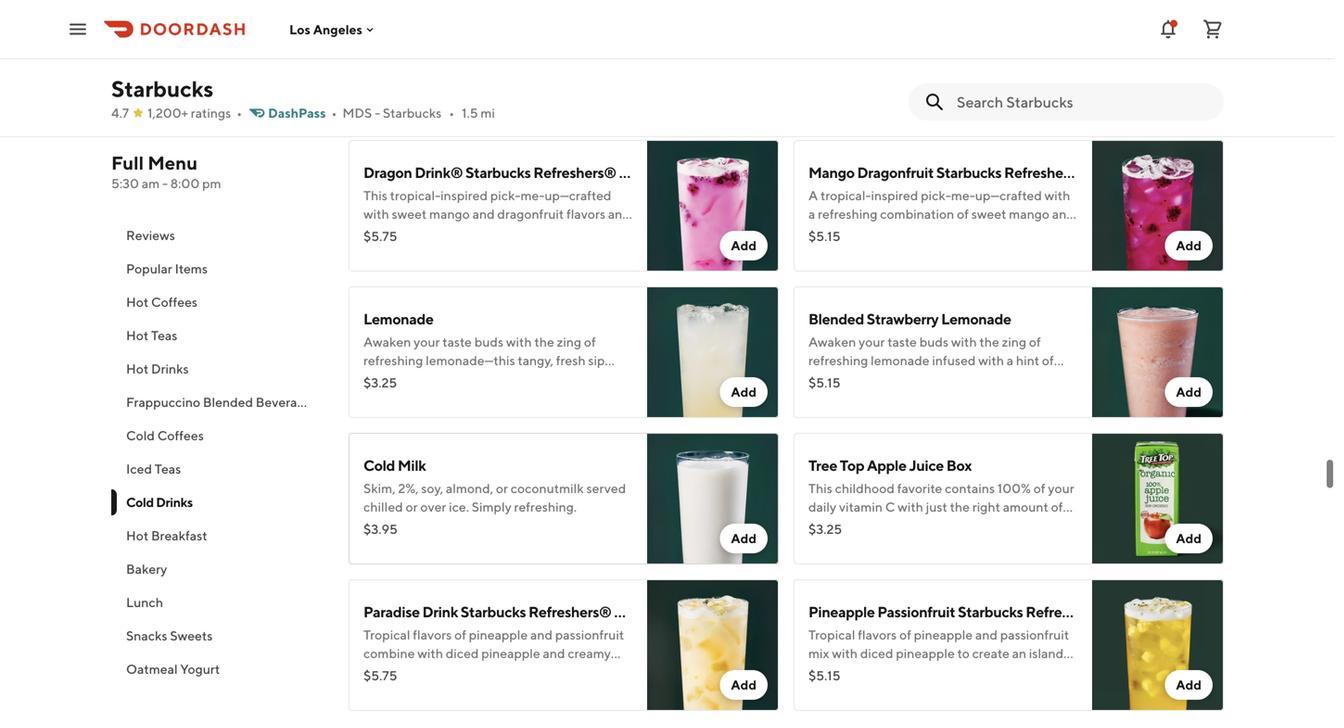 Task type: locate. For each thing, give the bounding box(es) containing it.
coffees for hot coffees
[[151, 294, 198, 310]]

angeles
[[313, 22, 362, 37]]

notification bell image
[[1157, 18, 1180, 40]]

1 horizontal spatial $3.25
[[809, 522, 842, 537]]

beverage
[[696, 17, 758, 35], [619, 164, 681, 181], [1090, 164, 1152, 181], [614, 603, 677, 621], [1111, 603, 1174, 621]]

1 vertical spatial refreshing
[[364, 353, 423, 368]]

0 horizontal spatial ice
[[998, 60, 1015, 75]]

shaken up welcoming
[[925, 60, 967, 75]]

1 vertical spatial real
[[897, 243, 919, 259]]

coconutmilk inside paradise drink starbucks refreshers® beverage tropical flavors of pineapple and passionfruit combine with diced pineapple and creamy coconutmilk to create a delicious island escape.
[[364, 664, 437, 680]]

lemonade right açaí
[[470, 17, 540, 35]]

0 vertical spatial teas
[[151, 328, 177, 343]]

- inside full menu 5:30 am - 8:00 pm
[[162, 176, 168, 191]]

flavors inside pineapple passionfruit starbucks refreshers® beverage tropical flavors of pineapple and passionfruit mix with diced pineapple to create an island escape—oh so refreshing.
[[858, 627, 897, 643]]

blended down plus
[[809, 310, 864, 328]]

add button for dragon drink® starbucks refreshers® beverage
[[720, 231, 768, 261]]

1 horizontal spatial shaken
[[980, 225, 1022, 240]]

2 $5.15 from the top
[[809, 375, 841, 390]]

of down drink
[[454, 627, 466, 643]]

real down combination
[[897, 243, 919, 259]]

pineapple
[[809, 603, 875, 621]]

starbucks inside mango dragonfruit starbucks refreshers® beverage a tropical-inspired pick-me-up—crafted with a refreshing combination of sweet mango and dragonfruit flavors and hand-shaken with ice plus a scoop of real diced dragonfruit.
[[936, 164, 1002, 181]]

or up simply
[[496, 481, 508, 496]]

0 horizontal spatial island
[[559, 664, 593, 680]]

0 vertical spatial refreshing.
[[514, 499, 577, 515]]

1 vertical spatial create
[[454, 664, 492, 680]]

with inside paradise drink starbucks refreshers® beverage tropical flavors of pineapple and passionfruit combine with diced pineapple and creamy coconutmilk to create a delicious island escape.
[[418, 646, 443, 661]]

cold inside cold milk skim, 2%, soy, almond, or coconutmilk served chilled or over ice. simply refreshing. $3.95
[[364, 457, 395, 474]]

open menu image
[[67, 18, 89, 40]]

flavors
[[914, 41, 952, 57], [878, 225, 917, 240], [413, 627, 452, 643], [858, 627, 897, 643]]

0 horizontal spatial tropical
[[364, 627, 410, 643]]

your up amount
[[1048, 481, 1075, 496]]

teas for hot teas
[[151, 328, 177, 343]]

0 horizontal spatial real
[[897, 243, 919, 259]]

0 vertical spatial sweet
[[997, 78, 1032, 94]]

buds
[[475, 334, 504, 350]]

1 horizontal spatial coconutmilk
[[511, 481, 584, 496]]

0 vertical spatial $5.75
[[364, 229, 397, 244]]

1 vertical spatial teas
[[155, 461, 181, 477]]

strawberry up refreshment.
[[809, 78, 871, 94]]

2 $5.75 from the top
[[364, 668, 397, 683]]

passionfruit up an
[[1000, 627, 1069, 643]]

real down passion
[[1043, 60, 1065, 75]]

$5.15 up tree
[[809, 375, 841, 390]]

2 passionfruit from the left
[[1000, 627, 1069, 643]]

ice inside mango dragonfruit starbucks refreshers® beverage a tropical-inspired pick-me-up—crafted with a refreshing combination of sweet mango and dragonfruit flavors and hand-shaken with ice plus a scoop of real diced dragonfruit.
[[1052, 225, 1070, 240]]

strawberry açaí starbucks refreshers® beverage image
[[1092, 0, 1224, 125]]

frappuccino blended beverages
[[126, 395, 318, 410]]

passionfruit inside paradise drink starbucks refreshers® beverage tropical flavors of pineapple and passionfruit combine with diced pineapple and creamy coconutmilk to create a delicious island escape.
[[555, 627, 624, 643]]

of inside sweet strawberry flavors accented by passion fruit and açaí notes, shaken with ice and real strawberry pieces—a welcoming sweet spot of refreshment.
[[1063, 78, 1075, 94]]

0 vertical spatial blended
[[809, 310, 864, 328]]

strawberry left açaí
[[364, 17, 435, 35]]

1,200+ ratings •
[[148, 105, 242, 121]]

• left '1.5' in the top of the page
[[449, 105, 455, 121]]

with right c
[[898, 499, 924, 515]]

daily
[[809, 499, 837, 515]]

$3.25 for top
[[809, 522, 842, 537]]

1 horizontal spatial refreshing
[[818, 206, 878, 222]]

island right an
[[1029, 646, 1064, 661]]

ice inside sweet strawberry flavors accented by passion fruit and açaí notes, shaken with ice and real strawberry pieces—a welcoming sweet spot of refreshment.
[[998, 60, 1015, 75]]

hot for hot breakfast
[[126, 528, 149, 543]]

lemonade up the awaken
[[364, 310, 434, 328]]

beverage inside pineapple passionfruit starbucks refreshers® beverage tropical flavors of pineapple and passionfruit mix with diced pineapple to create an island escape—oh so refreshing.
[[1111, 603, 1174, 621]]

2 vertical spatial $5.15
[[809, 668, 841, 683]]

açaí
[[861, 60, 884, 75]]

0 horizontal spatial refreshing
[[364, 353, 423, 368]]

diced down drink
[[446, 646, 479, 661]]

lemonade image
[[647, 287, 779, 418]]

1 vertical spatial blended
[[203, 395, 253, 410]]

a
[[809, 206, 815, 222], [836, 243, 842, 259], [392, 371, 399, 387], [494, 664, 501, 680]]

ice
[[998, 60, 1015, 75], [1052, 225, 1070, 240]]

coconutmilk up simply
[[511, 481, 584, 496]]

add button for paradise drink starbucks refreshers® beverage
[[720, 670, 768, 700]]

$5.75 down the combine
[[364, 668, 397, 683]]

coffees for cold coffees
[[157, 428, 204, 443]]

1 horizontal spatial •
[[331, 105, 337, 121]]

cold for drinks
[[126, 495, 154, 510]]

1 vertical spatial island
[[559, 664, 593, 680]]

0 vertical spatial -
[[375, 105, 380, 121]]

hot up hot drinks
[[126, 328, 149, 343]]

1 tropical from the left
[[364, 627, 410, 643]]

1 vertical spatial to
[[439, 664, 452, 680]]

0 vertical spatial shaken
[[925, 60, 967, 75]]

tropical
[[364, 627, 410, 643], [809, 627, 855, 643]]

add for tree top apple juice box
[[1176, 531, 1202, 546]]

0 vertical spatial $3.25
[[364, 375, 397, 390]]

$5.15
[[809, 229, 841, 244], [809, 375, 841, 390], [809, 668, 841, 683]]

oatmeal yogurt button
[[111, 653, 326, 686]]

am
[[142, 176, 160, 191]]

strawberry
[[848, 41, 911, 57], [809, 78, 871, 94]]

0 horizontal spatial passionfruit
[[555, 627, 624, 643]]

refreshers® for pineapple passionfruit starbucks refreshers® beverage
[[1026, 603, 1109, 621]]

1 horizontal spatial -
[[375, 105, 380, 121]]

3 $5.15 from the top
[[809, 668, 841, 683]]

$5.75 down 'dragon'
[[364, 229, 397, 244]]

tropical inside pineapple passionfruit starbucks refreshers® beverage tropical flavors of pineapple and passionfruit mix with diced pineapple to create an island escape—oh so refreshing.
[[809, 627, 855, 643]]

refreshing. right simply
[[514, 499, 577, 515]]

drinks inside button
[[151, 361, 189, 376]]

the up tangy,
[[534, 334, 554, 350]]

combine
[[364, 646, 415, 661]]

refreshing.
[[514, 499, 577, 515], [893, 664, 955, 680]]

2 horizontal spatial your
[[1048, 481, 1075, 496]]

passionfruit
[[555, 627, 624, 643], [1000, 627, 1069, 643]]

just
[[926, 499, 948, 515]]

refreshers® inside mango dragonfruit starbucks refreshers® beverage a tropical-inspired pick-me-up—crafted with a refreshing combination of sweet mango and dragonfruit flavors and hand-shaken with ice plus a scoop of real diced dragonfruit.
[[1004, 164, 1087, 181]]

1 horizontal spatial blended
[[809, 310, 864, 328]]

- right am
[[162, 176, 168, 191]]

1 horizontal spatial tropical
[[809, 627, 855, 643]]

hand-
[[944, 225, 980, 240]]

0 horizontal spatial refreshing.
[[514, 499, 577, 515]]

lemonade awaken your taste buds with the zing of refreshing lemonade—this tangy, fresh sip puts a little zip in your step.
[[364, 310, 605, 387]]

starbucks inside pineapple passionfruit starbucks refreshers® beverage tropical flavors of pineapple and passionfruit mix with diced pineapple to create an island escape—oh so refreshing.
[[958, 603, 1023, 621]]

mi
[[481, 105, 495, 121]]

0 vertical spatial your
[[414, 334, 440, 350]]

0 vertical spatial to
[[958, 646, 970, 661]]

refreshers® inside paradise drink starbucks refreshers® beverage tropical flavors of pineapple and passionfruit combine with diced pineapple and creamy coconutmilk to create a delicious island escape.
[[529, 603, 612, 621]]

1 passionfruit from the left
[[555, 627, 624, 643]]

1 horizontal spatial strawberry
[[867, 310, 939, 328]]

drinks up frappuccino
[[151, 361, 189, 376]]

2 tropical from the left
[[809, 627, 855, 643]]

or
[[496, 481, 508, 496], [406, 499, 418, 515]]

$5.75
[[364, 229, 397, 244], [364, 668, 397, 683]]

hot down popular
[[126, 294, 149, 310]]

1 horizontal spatial ice
[[1052, 225, 1070, 240]]

tree top apple juice box image
[[1092, 433, 1224, 565]]

coffees down popular items
[[151, 294, 198, 310]]

hot inside hot teas "button"
[[126, 328, 149, 343]]

blended down hot drinks button
[[203, 395, 253, 410]]

flavors down drink
[[413, 627, 452, 643]]

0 horizontal spatial blended
[[203, 395, 253, 410]]

snacks sweets
[[126, 628, 213, 644]]

lunch
[[126, 595, 163, 610]]

right
[[973, 499, 1001, 515]]

3 hot from the top
[[126, 361, 149, 376]]

los
[[289, 22, 311, 37]]

passionfruit up creamy
[[555, 627, 624, 643]]

mds
[[343, 105, 372, 121]]

1 horizontal spatial lemonade
[[470, 17, 540, 35]]

$5.15 left scoop
[[809, 229, 841, 244]]

refreshing down tropical-
[[818, 206, 878, 222]]

refreshing inside mango dragonfruit starbucks refreshers® beverage a tropical-inspired pick-me-up—crafted with a refreshing combination of sweet mango and dragonfruit flavors and hand-shaken with ice plus a scoop of real diced dragonfruit.
[[818, 206, 878, 222]]

flavors inside mango dragonfruit starbucks refreshers® beverage a tropical-inspired pick-me-up—crafted with a refreshing combination of sweet mango and dragonfruit flavors and hand-shaken with ice plus a scoop of real diced dragonfruit.
[[878, 225, 917, 240]]

island down creamy
[[559, 664, 593, 680]]

strawberry down scoop
[[867, 310, 939, 328]]

real inside mango dragonfruit starbucks refreshers® beverage a tropical-inspired pick-me-up—crafted with a refreshing combination of sweet mango and dragonfruit flavors and hand-shaken with ice plus a scoop of real diced dragonfruit.
[[897, 243, 919, 259]]

frappuccino
[[126, 395, 200, 410]]

dashpass
[[268, 105, 326, 121]]

refreshing down the awaken
[[364, 353, 423, 368]]

hot inside hot drinks button
[[126, 361, 149, 376]]

1 horizontal spatial create
[[972, 646, 1010, 661]]

tropical for pineapple passionfruit starbucks refreshers® beverage
[[809, 627, 855, 643]]

passion
[[1030, 41, 1074, 57]]

with down accented
[[970, 60, 995, 75]]

0 vertical spatial drinks
[[151, 361, 189, 376]]

strawberry açaí lemonade starbucks refreshers® beverage image
[[647, 0, 779, 125]]

1 vertical spatial cold
[[364, 457, 395, 474]]

açaí
[[438, 17, 467, 35]]

0 vertical spatial refreshing
[[818, 206, 878, 222]]

0 horizontal spatial coconutmilk
[[364, 664, 437, 680]]

1 horizontal spatial or
[[496, 481, 508, 496]]

sweet down the up—crafted
[[972, 206, 1007, 222]]

create left an
[[972, 646, 1010, 661]]

by
[[1013, 41, 1027, 57]]

beverage inside mango dragonfruit starbucks refreshers® beverage a tropical-inspired pick-me-up—crafted with a refreshing combination of sweet mango and dragonfruit flavors and hand-shaken with ice plus a scoop of real diced dragonfruit.
[[1090, 164, 1152, 181]]

cold up iced
[[126, 428, 155, 443]]

1 vertical spatial coconutmilk
[[364, 664, 437, 680]]

sip
[[588, 353, 605, 368]]

0 vertical spatial the
[[534, 334, 554, 350]]

blended inside "button"
[[203, 395, 253, 410]]

add for mango dragonfruit starbucks refreshers® beverage
[[1176, 238, 1202, 253]]

oatmeal yogurt
[[126, 662, 220, 677]]

lemonade for strawberry
[[470, 17, 540, 35]]

- right mds
[[375, 105, 380, 121]]

0 vertical spatial create
[[972, 646, 1010, 661]]

$3.25 left little
[[364, 375, 397, 390]]

with up escape—oh
[[832, 646, 858, 661]]

milk
[[398, 457, 426, 474]]

passionfruit inside pineapple passionfruit starbucks refreshers® beverage tropical flavors of pineapple and passionfruit mix with diced pineapple to create an island escape—oh so refreshing.
[[1000, 627, 1069, 643]]

tropical inside paradise drink starbucks refreshers® beverage tropical flavors of pineapple and passionfruit combine with diced pineapple and creamy coconutmilk to create a delicious island escape.
[[364, 627, 410, 643]]

2 horizontal spatial lemonade
[[941, 310, 1011, 328]]

0 horizontal spatial lemonade
[[364, 310, 434, 328]]

• right ratings
[[237, 105, 242, 121]]

diced up so
[[860, 646, 894, 661]]

juice
[[909, 457, 944, 474]]

cold for milk
[[364, 457, 395, 474]]

a left delicious
[[494, 664, 501, 680]]

escape—oh
[[809, 664, 874, 680]]

0 vertical spatial coconutmilk
[[511, 481, 584, 496]]

1 vertical spatial ice
[[1052, 225, 1070, 240]]

add button for lemonade
[[720, 377, 768, 407]]

0 vertical spatial strawberry
[[364, 17, 435, 35]]

0 vertical spatial coffees
[[151, 294, 198, 310]]

0 vertical spatial cold
[[126, 428, 155, 443]]

refreshers®
[[610, 17, 693, 35], [533, 164, 616, 181], [1004, 164, 1087, 181], [529, 603, 612, 621], [1026, 603, 1109, 621]]

1 vertical spatial shaken
[[980, 225, 1022, 240]]

$5.15 down mix at the bottom of the page
[[809, 668, 841, 683]]

0 vertical spatial island
[[1029, 646, 1064, 661]]

an
[[1012, 646, 1027, 661]]

pineapple passionfruit starbucks refreshers® beverage tropical flavors of pineapple and passionfruit mix with diced pineapple to create an island escape—oh so refreshing.
[[809, 603, 1174, 680]]

1 vertical spatial the
[[950, 499, 970, 515]]

or down 2%,
[[406, 499, 418, 515]]

beverage inside paradise drink starbucks refreshers® beverage tropical flavors of pineapple and passionfruit combine with diced pineapple and creamy coconutmilk to create a delicious island escape.
[[614, 603, 677, 621]]

0 vertical spatial or
[[496, 481, 508, 496]]

dragonfruit.
[[958, 243, 1027, 259]]

with inside lemonade awaken your taste buds with the zing of refreshing lemonade—this tangy, fresh sip puts a little zip in your step.
[[506, 334, 532, 350]]

the inside tree top apple juice box this childhood favorite contains 100% of your daily vitamin c with just the right amount of sweetness.
[[950, 499, 970, 515]]

your down lemonade—this
[[464, 371, 491, 387]]

0 horizontal spatial diced
[[446, 646, 479, 661]]

1 vertical spatial coffees
[[157, 428, 204, 443]]

refreshing. inside cold milk skim, 2%, soy, almond, or coconutmilk served chilled or over ice. simply refreshing. $3.95
[[514, 499, 577, 515]]

awaken
[[364, 334, 411, 350]]

0 vertical spatial ice
[[998, 60, 1015, 75]]

create
[[972, 646, 1010, 661], [454, 664, 492, 680]]

with up tangy,
[[506, 334, 532, 350]]

2 vertical spatial your
[[1048, 481, 1075, 496]]

teas inside "button"
[[151, 328, 177, 343]]

cold down iced
[[126, 495, 154, 510]]

add button for pineapple passionfruit starbucks refreshers® beverage
[[1165, 670, 1213, 700]]

1 vertical spatial -
[[162, 176, 168, 191]]

chilled
[[364, 499, 403, 515]]

2 horizontal spatial •
[[449, 105, 455, 121]]

beverage for mango dragonfruit starbucks refreshers® beverage
[[1090, 164, 1152, 181]]

1 horizontal spatial to
[[958, 646, 970, 661]]

$3.25 for awaken
[[364, 375, 397, 390]]

1 horizontal spatial the
[[950, 499, 970, 515]]

island inside pineapple passionfruit starbucks refreshers® beverage tropical flavors of pineapple and passionfruit mix with diced pineapple to create an island escape—oh so refreshing.
[[1029, 646, 1064, 661]]

1 vertical spatial sweet
[[972, 206, 1007, 222]]

sweet
[[997, 78, 1032, 94], [972, 206, 1007, 222]]

1 $5.15 from the top
[[809, 229, 841, 244]]

the
[[534, 334, 554, 350], [950, 499, 970, 515]]

hot inside hot coffees button
[[126, 294, 149, 310]]

beverage for paradise drink starbucks refreshers® beverage
[[614, 603, 677, 621]]

8:00
[[170, 176, 200, 191]]

1 horizontal spatial refreshing.
[[893, 664, 955, 680]]

2 hot from the top
[[126, 328, 149, 343]]

0 horizontal spatial shaken
[[925, 60, 967, 75]]

$3.25 down daily at the right bottom of page
[[809, 522, 842, 537]]

with inside sweet strawberry flavors accented by passion fruit and açaí notes, shaken with ice and real strawberry pieces—a welcoming sweet spot of refreshment.
[[970, 60, 995, 75]]

breakfast
[[151, 528, 207, 543]]

refreshers® inside pineapple passionfruit starbucks refreshers® beverage tropical flavors of pineapple and passionfruit mix with diced pineapple to create an island escape—oh so refreshing.
[[1026, 603, 1109, 621]]

create left delicious
[[454, 664, 492, 680]]

diced down hand-
[[922, 243, 955, 259]]

mango
[[809, 164, 855, 181]]

2 horizontal spatial diced
[[922, 243, 955, 259]]

in
[[451, 371, 462, 387]]

0 horizontal spatial -
[[162, 176, 168, 191]]

diced inside paradise drink starbucks refreshers® beverage tropical flavors of pineapple and passionfruit combine with diced pineapple and creamy coconutmilk to create a delicious island escape.
[[446, 646, 479, 661]]

diced inside mango dragonfruit starbucks refreshers® beverage a tropical-inspired pick-me-up—crafted with a refreshing combination of sweet mango and dragonfruit flavors and hand-shaken with ice plus a scoop of real diced dragonfruit.
[[922, 243, 955, 259]]

0 horizontal spatial your
[[414, 334, 440, 350]]

add for paradise drink starbucks refreshers® beverage
[[731, 677, 757, 693]]

drink®
[[415, 164, 463, 181]]

refreshing. right so
[[893, 664, 955, 680]]

cold up skim,
[[364, 457, 395, 474]]

flavors up so
[[858, 627, 897, 643]]

1 vertical spatial $5.15
[[809, 375, 841, 390]]

iced teas
[[126, 461, 181, 477]]

1 vertical spatial drinks
[[156, 495, 193, 510]]

1 horizontal spatial real
[[1043, 60, 1065, 75]]

los angeles button
[[289, 22, 377, 37]]

to
[[958, 646, 970, 661], [439, 664, 452, 680]]

drinks up breakfast
[[156, 495, 193, 510]]

of up amount
[[1034, 481, 1046, 496]]

0 horizontal spatial or
[[406, 499, 418, 515]]

0 horizontal spatial $3.25
[[364, 375, 397, 390]]

a right puts
[[392, 371, 399, 387]]

0 vertical spatial strawberry
[[848, 41, 911, 57]]

0 horizontal spatial create
[[454, 664, 492, 680]]

0 vertical spatial real
[[1043, 60, 1065, 75]]

$3.25
[[364, 375, 397, 390], [809, 522, 842, 537]]

cold inside button
[[126, 428, 155, 443]]

hot up bakery on the bottom of the page
[[126, 528, 149, 543]]

coffees down frappuccino
[[157, 428, 204, 443]]

coconutmilk inside cold milk skim, 2%, soy, almond, or coconutmilk served chilled or over ice. simply refreshing. $3.95
[[511, 481, 584, 496]]

1 vertical spatial your
[[464, 371, 491, 387]]

strawberry up the açaí
[[848, 41, 911, 57]]

dragon drink® starbucks refreshers® beverage image
[[647, 140, 779, 272]]

of right spot
[[1063, 78, 1075, 94]]

4 hot from the top
[[126, 528, 149, 543]]

to down drink
[[439, 664, 452, 680]]

teas inside button
[[155, 461, 181, 477]]

1 vertical spatial $5.75
[[364, 668, 397, 683]]

•
[[237, 105, 242, 121], [331, 105, 337, 121], [449, 105, 455, 121]]

hot for hot teas
[[126, 328, 149, 343]]

of down 'passionfruit' at the right of the page
[[900, 627, 912, 643]]

shaken up dragonfruit.
[[980, 225, 1022, 240]]

1 horizontal spatial diced
[[860, 646, 894, 661]]

1 $5.75 from the top
[[364, 229, 397, 244]]

island inside paradise drink starbucks refreshers® beverage tropical flavors of pineapple and passionfruit combine with diced pineapple and creamy coconutmilk to create a delicious island escape.
[[559, 664, 593, 680]]

your left the taste
[[414, 334, 440, 350]]

sweet left spot
[[997, 78, 1032, 94]]

zing
[[557, 334, 581, 350]]

hot down hot teas
[[126, 361, 149, 376]]

starbucks for paradise drink starbucks refreshers® beverage tropical flavors of pineapple and passionfruit combine with diced pineapple and creamy coconutmilk to create a delicious island escape.
[[461, 603, 526, 621]]

paradise drink starbucks refreshers® beverage tropical flavors of pineapple and passionfruit combine with diced pineapple and creamy coconutmilk to create a delicious island escape.
[[364, 603, 677, 698]]

flavors up 'notes,'
[[914, 41, 952, 57]]

drinks
[[151, 361, 189, 376], [156, 495, 193, 510]]

0 horizontal spatial to
[[439, 664, 452, 680]]

hot inside hot breakfast button
[[126, 528, 149, 543]]

1 hot from the top
[[126, 294, 149, 310]]

2 vertical spatial cold
[[126, 495, 154, 510]]

coconutmilk down the combine
[[364, 664, 437, 680]]

tropical up mix at the bottom of the page
[[809, 627, 855, 643]]

1 horizontal spatial your
[[464, 371, 491, 387]]

3 • from the left
[[449, 105, 455, 121]]

dragonfruit
[[857, 164, 934, 181]]

0 horizontal spatial •
[[237, 105, 242, 121]]

teas right iced
[[155, 461, 181, 477]]

0 horizontal spatial the
[[534, 334, 554, 350]]

$5.15 for mango dragonfruit starbucks refreshers® beverage
[[809, 229, 841, 244]]

flavors inside sweet strawberry flavors accented by passion fruit and açaí notes, shaken with ice and real strawberry pieces—a welcoming sweet spot of refreshment.
[[914, 41, 952, 57]]

teas down hot coffees
[[151, 328, 177, 343]]

diced for pineapple passionfruit starbucks refreshers® beverage
[[860, 646, 894, 661]]

with right the combine
[[418, 646, 443, 661]]

add for cold milk
[[731, 531, 757, 546]]

to left an
[[958, 646, 970, 661]]

lemonade down dragonfruit.
[[941, 310, 1011, 328]]

1.5
[[462, 105, 478, 121]]

1 vertical spatial strawberry
[[809, 78, 871, 94]]

this
[[809, 481, 833, 496]]

flavors down combination
[[878, 225, 917, 240]]

• left mds
[[331, 105, 337, 121]]

0 vertical spatial $5.15
[[809, 229, 841, 244]]

starbucks inside paradise drink starbucks refreshers® beverage tropical flavors of pineapple and passionfruit combine with diced pineapple and creamy coconutmilk to create a delicious island escape.
[[461, 603, 526, 621]]

tropical up the combine
[[364, 627, 410, 643]]

$3.95
[[364, 522, 398, 537]]

1 horizontal spatial passionfruit
[[1000, 627, 1069, 643]]

1 vertical spatial refreshing.
[[893, 664, 955, 680]]

the down "contains"
[[950, 499, 970, 515]]

plus
[[809, 243, 833, 259]]

of down me-
[[957, 206, 969, 222]]

of up 'sip'
[[584, 334, 596, 350]]

with inside pineapple passionfruit starbucks refreshers® beverage tropical flavors of pineapple and passionfruit mix with diced pineapple to create an island escape—oh so refreshing.
[[832, 646, 858, 661]]

1 vertical spatial $3.25
[[809, 522, 842, 537]]

1 horizontal spatial island
[[1029, 646, 1064, 661]]

hot
[[126, 294, 149, 310], [126, 328, 149, 343], [126, 361, 149, 376], [126, 528, 149, 543]]

bakery
[[126, 561, 167, 577]]

diced inside pineapple passionfruit starbucks refreshers® beverage tropical flavors of pineapple and passionfruit mix with diced pineapple to create an island escape—oh so refreshing.
[[860, 646, 894, 661]]



Task type: vqa. For each thing, say whether or not it's contained in the screenshot.
$5.75
yes



Task type: describe. For each thing, give the bounding box(es) containing it.
a inside paradise drink starbucks refreshers® beverage tropical flavors of pineapple and passionfruit combine with diced pineapple and creamy coconutmilk to create a delicious island escape.
[[494, 664, 501, 680]]

add for blended strawberry lemonade
[[1176, 384, 1202, 400]]

cold coffees button
[[111, 419, 326, 453]]

a inside lemonade awaken your taste buds with the zing of refreshing lemonade—this tangy, fresh sip puts a little zip in your step.
[[392, 371, 399, 387]]

add button for mango dragonfruit starbucks refreshers® beverage
[[1165, 231, 1213, 261]]

dashpass •
[[268, 105, 337, 121]]

hot coffees
[[126, 294, 198, 310]]

starbucks for dragon drink® starbucks refreshers® beverage
[[466, 164, 531, 181]]

pineapple passionfruit starbucks refreshers® beverage image
[[1092, 580, 1224, 711]]

spot
[[1035, 78, 1061, 94]]

0 items, open order cart image
[[1202, 18, 1224, 40]]

refreshing. inside pineapple passionfruit starbucks refreshers® beverage tropical flavors of pineapple and passionfruit mix with diced pineapple to create an island escape—oh so refreshing.
[[893, 664, 955, 680]]

starbucks for mango dragonfruit starbucks refreshers® beverage a tropical-inspired pick-me-up—crafted with a refreshing combination of sweet mango and dragonfruit flavors and hand-shaken with ice plus a scoop of real diced dragonfruit.
[[936, 164, 1002, 181]]

fresh
[[556, 353, 586, 368]]

sweet strawberry flavors accented by passion fruit and açaí notes, shaken with ice and real strawberry pieces—a welcoming sweet spot of refreshment.
[[809, 41, 1075, 112]]

pick-
[[921, 188, 951, 203]]

frappuccino blended beverages button
[[111, 386, 326, 419]]

$5.15 for pineapple passionfruit starbucks refreshers® beverage
[[809, 668, 841, 683]]

teas for iced teas
[[155, 461, 181, 477]]

diced for paradise drink starbucks refreshers® beverage
[[446, 646, 479, 661]]

beverage for pineapple passionfruit starbucks refreshers® beverage
[[1111, 603, 1174, 621]]

passionfruit
[[878, 603, 955, 621]]

hot teas button
[[111, 319, 326, 352]]

refreshing inside lemonade awaken your taste buds with the zing of refreshing lemonade—this tangy, fresh sip puts a little zip in your step.
[[364, 353, 423, 368]]

cold milk skim, 2%, soy, almond, or coconutmilk served chilled or over ice. simply refreshing. $3.95
[[364, 457, 626, 537]]

tree
[[809, 457, 837, 474]]

$5.15 for blended strawberry lemonade
[[809, 375, 841, 390]]

add for dragon drink® starbucks refreshers® beverage
[[731, 238, 757, 253]]

sweetness.
[[809, 518, 873, 533]]

with up mango
[[1045, 188, 1070, 203]]

5:30
[[111, 176, 139, 191]]

ice.
[[449, 499, 469, 515]]

hot for hot coffees
[[126, 294, 149, 310]]

create inside pineapple passionfruit starbucks refreshers® beverage tropical flavors of pineapple and passionfruit mix with diced pineapple to create an island escape—oh so refreshing.
[[972, 646, 1010, 661]]

passionfruit for drink
[[555, 627, 624, 643]]

add for lemonade
[[731, 384, 757, 400]]

hot drinks button
[[111, 352, 326, 386]]

so
[[877, 664, 890, 680]]

hot for hot drinks
[[126, 361, 149, 376]]

1 • from the left
[[237, 105, 242, 121]]

of right amount
[[1051, 499, 1063, 515]]

strawberry açaí lemonade starbucks refreshers® beverage
[[364, 17, 758, 35]]

4.7
[[111, 105, 129, 121]]

paradise drink starbucks refreshers® beverage image
[[647, 580, 779, 711]]

snacks
[[126, 628, 167, 644]]

menu
[[148, 152, 198, 174]]

mango dragonfruit starbucks refreshers® beverage a tropical-inspired pick-me-up—crafted with a refreshing combination of sweet mango and dragonfruit flavors and hand-shaken with ice plus a scoop of real diced dragonfruit.
[[809, 164, 1152, 259]]

the inside lemonade awaken your taste buds with the zing of refreshing lemonade—this tangy, fresh sip puts a little zip in your step.
[[534, 334, 554, 350]]

real inside sweet strawberry flavors accented by passion fruit and açaí notes, shaken with ice and real strawberry pieces—a welcoming sweet spot of refreshment.
[[1043, 60, 1065, 75]]

up—crafted
[[975, 188, 1042, 203]]

add button for tree top apple juice box
[[1165, 524, 1213, 554]]

$5.75 for paradise drink starbucks refreshers® beverage
[[364, 668, 397, 683]]

pieces—a
[[874, 78, 928, 94]]

creamy
[[568, 646, 611, 661]]

amount
[[1003, 499, 1049, 515]]

0 horizontal spatial strawberry
[[364, 17, 435, 35]]

cold coffees
[[126, 428, 204, 443]]

pm
[[202, 176, 221, 191]]

sweet inside sweet strawberry flavors accented by passion fruit and açaí notes, shaken with ice and real strawberry pieces—a welcoming sweet spot of refreshment.
[[997, 78, 1032, 94]]

sweet inside mango dragonfruit starbucks refreshers® beverage a tropical-inspired pick-me-up—crafted with a refreshing combination of sweet mango and dragonfruit flavors and hand-shaken with ice plus a scoop of real diced dragonfruit.
[[972, 206, 1007, 222]]

scoop
[[845, 243, 880, 259]]

refreshment.
[[809, 97, 884, 112]]

cold milk image
[[647, 433, 779, 565]]

mix
[[809, 646, 830, 661]]

and inside pineapple passionfruit starbucks refreshers® beverage tropical flavors of pineapple and passionfruit mix with diced pineapple to create an island escape—oh so refreshing.
[[976, 627, 998, 643]]

hot drinks
[[126, 361, 189, 376]]

Item Search search field
[[957, 92, 1209, 112]]

hot teas
[[126, 328, 177, 343]]

fruit
[[809, 60, 833, 75]]

tangy,
[[518, 353, 554, 368]]

a down a at the right top of the page
[[809, 206, 815, 222]]

zip
[[431, 371, 448, 387]]

100%
[[998, 481, 1031, 496]]

of inside pineapple passionfruit starbucks refreshers® beverage tropical flavors of pineapple and passionfruit mix with diced pineapple to create an island escape—oh so refreshing.
[[900, 627, 912, 643]]

of inside lemonade awaken your taste buds with the zing of refreshing lemonade—this tangy, fresh sip puts a little zip in your step.
[[584, 334, 596, 350]]

add for pineapple passionfruit starbucks refreshers® beverage
[[1176, 677, 1202, 693]]

of right scoop
[[883, 243, 895, 259]]

tropical for paradise drink starbucks refreshers® beverage
[[364, 627, 410, 643]]

popular items button
[[111, 252, 326, 286]]

to inside pineapple passionfruit starbucks refreshers® beverage tropical flavors of pineapple and passionfruit mix with diced pineapple to create an island escape—oh so refreshing.
[[958, 646, 970, 661]]

apple
[[867, 457, 907, 474]]

delicious
[[504, 664, 556, 680]]

1 vertical spatial or
[[406, 499, 418, 515]]

bakery button
[[111, 553, 326, 586]]

mango dragonfruit starbucks refreshers® beverage image
[[1092, 140, 1224, 272]]

ratings
[[191, 105, 231, 121]]

drinks for hot drinks
[[151, 361, 189, 376]]

your inside tree top apple juice box this childhood favorite contains 100% of your daily vitamin c with just the right amount of sweetness.
[[1048, 481, 1075, 496]]

dragonfruit
[[809, 225, 875, 240]]

cold for coffees
[[126, 428, 155, 443]]

over
[[420, 499, 446, 515]]

c
[[885, 499, 895, 515]]

welcoming
[[930, 78, 995, 94]]

oatmeal
[[126, 662, 178, 677]]

paradise
[[364, 603, 420, 621]]

refreshers® for paradise drink starbucks refreshers® beverage
[[529, 603, 612, 621]]

iced teas button
[[111, 453, 326, 486]]

inspired
[[871, 188, 918, 203]]

a right plus
[[836, 243, 842, 259]]

notes,
[[887, 60, 923, 75]]

of inside paradise drink starbucks refreshers® beverage tropical flavors of pineapple and passionfruit combine with diced pineapple and creamy coconutmilk to create a delicious island escape.
[[454, 627, 466, 643]]

with down mango
[[1024, 225, 1050, 240]]

passionfruit for passionfruit
[[1000, 627, 1069, 643]]

puts
[[364, 371, 389, 387]]

starbucks for pineapple passionfruit starbucks refreshers® beverage tropical flavors of pineapple and passionfruit mix with diced pineapple to create an island escape—oh so refreshing.
[[958, 603, 1023, 621]]

popular
[[126, 261, 172, 276]]

lemonade for blended
[[941, 310, 1011, 328]]

mango
[[1009, 206, 1050, 222]]

add button for blended strawberry lemonade
[[1165, 377, 1213, 407]]

create inside paradise drink starbucks refreshers® beverage tropical flavors of pineapple and passionfruit combine with diced pineapple and creamy coconutmilk to create a delicious island escape.
[[454, 664, 492, 680]]

box
[[947, 457, 972, 474]]

popular items
[[126, 261, 208, 276]]

contains
[[945, 481, 995, 496]]

childhood
[[835, 481, 895, 496]]

lunch button
[[111, 586, 326, 619]]

cold drinks
[[126, 495, 193, 510]]

skim,
[[364, 481, 396, 496]]

taste
[[443, 334, 472, 350]]

tropical-
[[821, 188, 871, 203]]

blended strawberry lemonade
[[809, 310, 1011, 328]]

top
[[840, 457, 864, 474]]

drinks for cold drinks
[[156, 495, 193, 510]]

dragon
[[364, 164, 412, 181]]

beverages
[[256, 395, 318, 410]]

shaken inside mango dragonfruit starbucks refreshers® beverage a tropical-inspired pick-me-up—crafted with a refreshing combination of sweet mango and dragonfruit flavors and hand-shaken with ice plus a scoop of real diced dragonfruit.
[[980, 225, 1022, 240]]

shaken inside sweet strawberry flavors accented by passion fruit and açaí notes, shaken with ice and real strawberry pieces—a welcoming sweet spot of refreshment.
[[925, 60, 967, 75]]

sweet
[[809, 41, 846, 57]]

step.
[[493, 371, 522, 387]]

a
[[809, 188, 818, 203]]

lemonade—this
[[426, 353, 515, 368]]

1 vertical spatial strawberry
[[867, 310, 939, 328]]

lemonade inside lemonade awaken your taste buds with the zing of refreshing lemonade—this tangy, fresh sip puts a little zip in your step.
[[364, 310, 434, 328]]

with inside tree top apple juice box this childhood favorite contains 100% of your daily vitamin c with just the right amount of sweetness.
[[898, 499, 924, 515]]

sweets
[[170, 628, 213, 644]]

starbucks for mds - starbucks • 1.5 mi
[[383, 105, 442, 121]]

add button for cold milk
[[720, 524, 768, 554]]

dragon drink® starbucks refreshers® beverage
[[364, 164, 681, 181]]

items
[[175, 261, 208, 276]]

vitamin
[[839, 499, 883, 515]]

mds - starbucks • 1.5 mi
[[343, 105, 495, 121]]

hot coffees button
[[111, 286, 326, 319]]

blended strawberry lemonade image
[[1092, 287, 1224, 418]]

2 • from the left
[[331, 105, 337, 121]]

$5.75 for dragon drink® starbucks refreshers® beverage
[[364, 229, 397, 244]]

refreshers® for mango dragonfruit starbucks refreshers® beverage
[[1004, 164, 1087, 181]]

hot breakfast
[[126, 528, 207, 543]]

flavors inside paradise drink starbucks refreshers® beverage tropical flavors of pineapple and passionfruit combine with diced pineapple and creamy coconutmilk to create a delicious island escape.
[[413, 627, 452, 643]]

to inside paradise drink starbucks refreshers® beverage tropical flavors of pineapple and passionfruit combine with diced pineapple and creamy coconutmilk to create a delicious island escape.
[[439, 664, 452, 680]]



